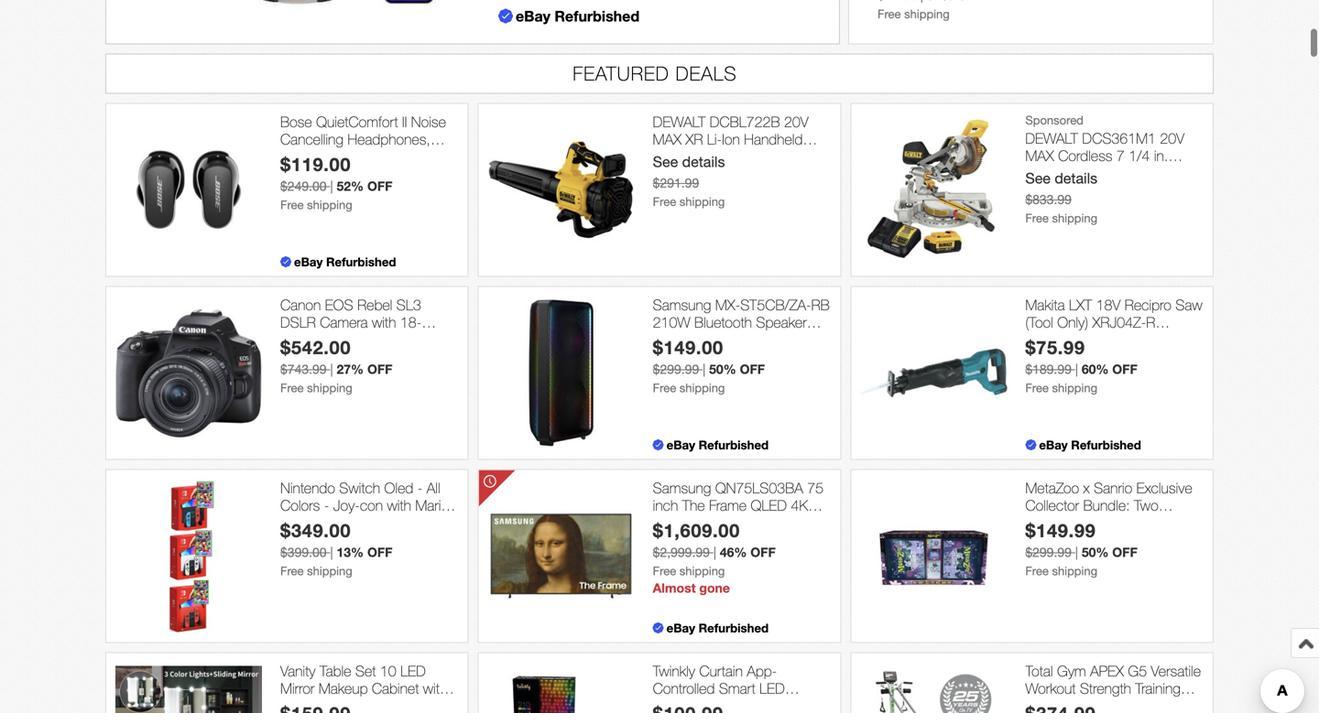 Task type: describe. For each thing, give the bounding box(es) containing it.
twinkly
[[653, 663, 695, 680]]

exclusive
[[1137, 479, 1193, 497]]

samsung for $1,609.00
[[653, 479, 711, 497]]

boosters,
[[1026, 515, 1083, 532]]

twinkly curtain app- controlled smart led christmas lights 210 r link
[[653, 663, 831, 714]]

only) inside dewalt dcbl722b 20v max xr li-ion handheld blower (tool only) (5 ah) new
[[731, 148, 762, 166]]

ebay refurbished for $119.00
[[294, 255, 396, 269]]

ii
[[402, 113, 407, 130]]

210w
[[653, 314, 690, 331]]

ah) inside dewalt dcbl722b 20v max xr li-ion handheld blower (tool only) (5 ah) new
[[781, 148, 801, 166]]

hdr
[[747, 515, 776, 532]]

10
[[380, 663, 396, 680]]

quantum
[[686, 515, 743, 532]]

free for $149.99
[[1026, 565, 1049, 579]]

bundle:
[[1083, 497, 1130, 514]]

joy-
[[333, 497, 360, 514]]

shipping inside see details $291.99 free shipping
[[680, 195, 725, 209]]

eos
[[325, 296, 353, 314]]

shipping for $119.00
[[307, 198, 352, 212]]

$349.00 $399.00 | 13% off free shipping
[[280, 520, 393, 579]]

inch
[[653, 497, 678, 514]]

refurbished down gone
[[699, 621, 769, 636]]

tv
[[653, 532, 669, 550]]

led inside twinkly curtain app- controlled smart led christmas lights 210 r
[[760, 680, 785, 698]]

sliding
[[1026, 165, 1066, 182]]

20v inside dewalt dcbl722b 20v max xr li-ion handheld blower (tool only) (5 ah) new
[[784, 113, 809, 130]]

x
[[1083, 479, 1090, 497]]

free inside see details $291.99 free shipping
[[653, 195, 676, 209]]

| for $75.99
[[1075, 362, 1078, 377]]

certified inside bose quietcomfort ii noise cancelling headphones, certified refurbished
[[280, 148, 330, 166]]

switch
[[339, 479, 380, 497]]

| for $119.00
[[330, 179, 333, 194]]

- left all
[[418, 479, 423, 497]]

kit
[[1134, 165, 1150, 182]]

set
[[355, 663, 376, 680]]

$542.00 $743.99 | 27% off free shipping
[[280, 337, 393, 396]]

off for $149.00
[[740, 362, 765, 377]]

ebay refurbished for $75.99
[[1039, 438, 1141, 452]]

headphones,
[[348, 131, 430, 148]]

shipping for $149.99
[[1052, 565, 1098, 579]]

(tool inside dewalt dcbl722b 20v max xr li-ion handheld blower (tool only) (5 ah) new
[[699, 148, 727, 166]]

+
[[1138, 515, 1146, 532]]

sponsored
[[1026, 113, 1084, 127]]

versatile
[[1151, 663, 1201, 680]]

refurbished up rebel
[[326, 255, 396, 269]]

ebay refurbished for $149.00
[[667, 438, 769, 452]]

$149.00 $299.99 | 50% off free shipping
[[653, 337, 765, 396]]

refurbished up sanrio
[[1071, 438, 1141, 452]]

| for $149.00
[[703, 362, 706, 377]]

$299.99 for $149.00
[[653, 362, 699, 377]]

shipping for $1,609.00
[[680, 565, 725, 579]]

samsung for $149.00
[[653, 296, 711, 314]]

ebay refurbished up featured
[[516, 7, 640, 25]]

75
[[807, 479, 824, 497]]

machine
[[1114, 698, 1166, 714]]

two
[[1134, 497, 1159, 514]]

black
[[367, 331, 400, 349]]

with inside nintendo switch oled - all colors - joy-con with mario kart 8 deluxe  new
[[387, 497, 411, 514]]

vanity table set 10 led mirror makeup cabinet with 6 drawer storage dress
[[280, 663, 447, 714]]

controlled
[[653, 680, 715, 698]]

tower
[[697, 331, 734, 349]]

$119.00 $249.00 | 52% off free shipping
[[280, 154, 393, 212]]

off for $119.00
[[367, 179, 393, 194]]

27%
[[337, 362, 364, 377]]

ah) inside sponsored dewalt dcs361m1 20v max cordless 7 1/4 in. sliding miter saw kit (4 ah) new
[[1170, 165, 1189, 182]]

table
[[320, 663, 351, 680]]

dewalt dcbl722b 20v max xr li-ion handheld blower (tool only) (5 ah) new link
[[653, 113, 831, 183]]

ebay for $75.99
[[1039, 438, 1068, 452]]

twinkly curtain app- controlled smart led christmas lights 210 r
[[653, 663, 816, 714]]

60%
[[1082, 362, 1109, 377]]

lights
[[718, 698, 754, 714]]

off for $349.00
[[367, 545, 393, 560]]

ebay refurbished down gone
[[667, 621, 769, 636]]

new
[[367, 515, 398, 532]]

1 horizontal spatial see details link
[[1026, 170, 1098, 187]]

$249.00
[[280, 179, 327, 194]]

$291.99
[[653, 176, 699, 191]]

$2,999.99
[[653, 545, 710, 560]]

mirror
[[280, 680, 315, 698]]

free inside see details $833.99 free shipping
[[1026, 211, 1049, 226]]

lxt
[[1069, 296, 1092, 314]]

qled
[[751, 497, 787, 514]]

52%
[[337, 179, 364, 194]]

only) inside makita lxt 18v recipro saw (tool only) xrj04z-r certified refurbished
[[1058, 314, 1089, 331]]

sound
[[653, 331, 693, 349]]

free for $149.00
[[653, 381, 676, 396]]

rb
[[811, 296, 830, 314]]

shipping for $542.00
[[307, 381, 352, 396]]

see details $833.99 free shipping
[[1026, 170, 1098, 226]]

details for see details $291.99 free shipping
[[682, 154, 725, 171]]

workout
[[1026, 680, 1076, 698]]

accessories
[[1026, 532, 1099, 550]]

| for $542.00
[[330, 362, 333, 377]]

$542.00
[[280, 337, 351, 359]]

led inside vanity table set 10 led mirror makeup cabinet with 6 drawer storage dress
[[400, 663, 426, 680]]

20v inside sponsored dewalt dcs361m1 20v max cordless 7 1/4 in. sliding miter saw kit (4 ah) new
[[1160, 129, 1185, 147]]

bose quietcomfort ii noise cancelling headphones, certified refurbished link
[[280, 113, 459, 166]]

total
[[1026, 663, 1053, 680]]

con
[[360, 497, 383, 514]]

18v
[[1096, 296, 1121, 314]]

$1,609.00
[[653, 520, 740, 542]]

deluxe
[[321, 515, 363, 532]]

off for $149.99
[[1113, 545, 1138, 560]]

makeup
[[319, 680, 368, 698]]

ebay for $149.00
[[667, 438, 695, 452]]

oled
[[384, 479, 413, 497]]

makita lxt 18v recipro saw (tool only) xrj04z-r certified refurbished link
[[1026, 296, 1204, 349]]

| for $1,609.00
[[714, 545, 716, 560]]

max inside sponsored dewalt dcs361m1 20v max cordless 7 1/4 in. sliding miter saw kit (4 ah) new
[[1026, 147, 1054, 164]]

fitness
[[1067, 698, 1110, 714]]

new inside sponsored dewalt dcs361m1 20v max cordless 7 1/4 in. sliding miter saw kit (4 ah) new
[[1026, 182, 1053, 200]]

see for see details $291.99 free shipping
[[653, 154, 678, 171]]

drawer
[[293, 698, 335, 714]]

saw inside makita lxt 18v recipro saw (tool only) xrj04z-r certified refurbished
[[1176, 296, 1203, 314]]

cabinet
[[372, 680, 419, 698]]

the
[[682, 497, 705, 514]]

shipping for $75.99
[[1052, 381, 1098, 396]]

$189.99
[[1026, 362, 1072, 377]]

nintendo switch oled - all colors - joy-con with mario kart 8 deluxe  new
[[280, 479, 449, 532]]

$149.00
[[653, 337, 724, 359]]

metazoo
[[1026, 479, 1079, 497]]

bose
[[280, 113, 312, 130]]



Task type: vqa. For each thing, say whether or not it's contained in the screenshot.
$299.99 to the bottom
yes



Task type: locate. For each thing, give the bounding box(es) containing it.
1/4
[[1129, 147, 1150, 164]]

ebay refurbished up eos
[[294, 255, 396, 269]]

mario
[[415, 497, 449, 514]]

with up black
[[372, 314, 396, 331]]

free shipping
[[878, 7, 950, 21]]

ebay for $119.00
[[294, 255, 323, 269]]

dewalt dcbl722b 20v max xr li-ion handheld blower (tool only) (5 ah) new
[[653, 113, 809, 183]]

refurbished down sound
[[653, 349, 726, 366]]

led up 210 in the bottom of the page
[[760, 680, 785, 698]]

13%
[[337, 545, 364, 560]]

50% down promos
[[1082, 545, 1109, 560]]

see inside see details $291.99 free shipping
[[653, 154, 678, 171]]

0 horizontal spatial see details link
[[653, 154, 725, 171]]

saw down 7
[[1104, 165, 1130, 182]]

christmas
[[653, 698, 714, 714]]

samsung qn75ls03ba 75 inch the frame qled 4k uhd quantum hdr smart tv
[[653, 479, 824, 550]]

shipping inside $119.00 $249.00 | 52% off free shipping
[[307, 198, 352, 212]]

2 horizontal spatial certified
[[1026, 331, 1076, 349]]

refurbished down headphones, in the top of the page
[[335, 148, 408, 166]]

sponsored dewalt dcs361m1 20v max cordless 7 1/4 in. sliding miter saw kit (4 ah) new
[[1026, 113, 1189, 200]]

handheld
[[744, 131, 803, 148]]

1 vertical spatial smart
[[719, 680, 756, 698]]

off down hdr
[[751, 545, 776, 560]]

1 horizontal spatial new
[[1026, 182, 1053, 200]]

refurbished inside bose quietcomfort ii noise cancelling headphones, certified refurbished
[[335, 148, 408, 166]]

1 horizontal spatial see
[[1026, 170, 1051, 187]]

canon eos rebel sl3 dslr camera with 18- 55mm lens - black link
[[280, 296, 459, 349]]

saw right recipro
[[1176, 296, 1203, 314]]

off inside $119.00 $249.00 | 52% off free shipping
[[367, 179, 393, 194]]

xr
[[686, 131, 703, 148]]

sl3
[[397, 296, 421, 314]]

free
[[878, 7, 901, 21], [653, 195, 676, 209], [280, 198, 304, 212], [1026, 211, 1049, 226], [280, 381, 304, 396], [653, 381, 676, 396], [1026, 381, 1049, 396], [280, 565, 304, 579], [653, 565, 676, 579], [1026, 565, 1049, 579]]

rebel
[[357, 296, 392, 314]]

gone
[[699, 581, 730, 596]]

| for $349.00
[[330, 545, 333, 560]]

ah) right (4
[[1170, 165, 1189, 182]]

- down bluetooth on the right top
[[738, 331, 743, 349]]

led
[[400, 663, 426, 680], [760, 680, 785, 698]]

1 horizontal spatial 50%
[[1082, 545, 1109, 560]]

dewalt inside dewalt dcbl722b 20v max xr li-ion handheld blower (tool only) (5 ah) new
[[653, 113, 706, 130]]

only) down ion
[[731, 148, 762, 166]]

dewalt down sponsored
[[1026, 129, 1078, 147]]

0 horizontal spatial only)
[[731, 148, 762, 166]]

dcs361m1
[[1082, 129, 1156, 147]]

(tool down li-
[[699, 148, 727, 166]]

50% inside $149.99 $299.99 | 50% off free shipping
[[1082, 545, 1109, 560]]

1 horizontal spatial dewalt
[[1026, 129, 1078, 147]]

free inside $119.00 $249.00 | 52% off free shipping
[[280, 198, 304, 212]]

with right cabinet
[[423, 680, 447, 698]]

18-
[[400, 314, 422, 331]]

1 vertical spatial (tool
[[1026, 314, 1053, 331]]

details down cordless
[[1055, 170, 1098, 187]]

0 vertical spatial 50%
[[709, 362, 736, 377]]

| left "46%"
[[714, 545, 716, 560]]

shipping inside the $149.00 $299.99 | 50% off free shipping
[[680, 381, 725, 396]]

off down speaker
[[740, 362, 765, 377]]

dewalt dcs361m1 20v max cordless 7 1/4 in. sliding miter saw kit (4 ah) new link
[[1026, 129, 1204, 200]]

metazoo x sanrio exclusive collector bundle: two boosters, promos + accessories
[[1026, 479, 1193, 550]]

| left 27%
[[330, 362, 333, 377]]

refurbished
[[555, 7, 640, 25], [335, 148, 408, 166], [326, 255, 396, 269], [1080, 331, 1153, 349], [653, 349, 726, 366], [699, 438, 769, 452], [1071, 438, 1141, 452], [699, 621, 769, 636]]

| inside the '$1,609.00 $2,999.99 | 46% off free shipping almost gone'
[[714, 545, 716, 560]]

0 horizontal spatial ah)
[[781, 148, 801, 166]]

(5
[[766, 148, 777, 166]]

0 horizontal spatial certified
[[280, 148, 330, 166]]

0 horizontal spatial (tool
[[699, 148, 727, 166]]

ah) right "(5"
[[781, 148, 801, 166]]

1 horizontal spatial led
[[760, 680, 785, 698]]

home
[[1026, 698, 1062, 714]]

1 horizontal spatial certified
[[743, 331, 793, 349]]

off inside $149.99 $299.99 | 50% off free shipping
[[1113, 545, 1138, 560]]

shipping inside the '$1,609.00 $2,999.99 | 46% off free shipping almost gone'
[[680, 565, 725, 579]]

off inside the '$1,609.00 $2,999.99 | 46% off free shipping almost gone'
[[751, 545, 776, 560]]

with down oled
[[387, 497, 411, 514]]

off for $75.99
[[1113, 362, 1138, 377]]

saw inside sponsored dewalt dcs361m1 20v max cordless 7 1/4 in. sliding miter saw kit (4 ah) new
[[1104, 165, 1130, 182]]

- inside samsung mx-st5cb/za-rb 210w bluetooth speaker sound tower -certified refurbished
[[738, 331, 743, 349]]

20v up in.
[[1160, 129, 1185, 147]]

vanity
[[280, 663, 316, 680]]

new
[[653, 166, 681, 183], [1026, 182, 1053, 200]]

shipping for $349.00
[[307, 565, 352, 579]]

li-
[[707, 131, 722, 148]]

details inside see details $833.99 free shipping
[[1055, 170, 1098, 187]]

ebay refurbished up the qn75ls03ba
[[667, 438, 769, 452]]

off down promos
[[1113, 545, 1138, 560]]

$299.99 inside $149.99 $299.99 | 50% off free shipping
[[1026, 545, 1072, 560]]

off inside $349.00 $399.00 | 13% off free shipping
[[367, 545, 393, 560]]

details
[[682, 154, 725, 171], [1055, 170, 1098, 187]]

training
[[1136, 680, 1181, 698]]

shipping inside $149.99 $299.99 | 50% off free shipping
[[1052, 565, 1098, 579]]

samsung inside samsung qn75ls03ba 75 inch the frame qled 4k uhd quantum hdr smart tv
[[653, 479, 711, 497]]

ion
[[722, 131, 740, 148]]

dewalt
[[653, 113, 706, 130], [1026, 129, 1078, 147]]

0 horizontal spatial 50%
[[709, 362, 736, 377]]

0 vertical spatial smart
[[780, 515, 816, 532]]

free for $75.99
[[1026, 381, 1049, 396]]

- inside canon eos rebel sl3 dslr camera with 18- 55mm lens - black
[[357, 331, 363, 349]]

off inside the $149.00 $299.99 | 50% off free shipping
[[740, 362, 765, 377]]

(tool down makita
[[1026, 314, 1053, 331]]

led right 10
[[400, 663, 426, 680]]

0 horizontal spatial saw
[[1104, 165, 1130, 182]]

- right lens
[[357, 331, 363, 349]]

0 vertical spatial $299.99
[[653, 362, 699, 377]]

bose quietcomfort ii noise cancelling headphones, certified refurbished
[[280, 113, 446, 166]]

refurbished inside samsung mx-st5cb/za-rb 210w bluetooth speaker sound tower -certified refurbished
[[653, 349, 726, 366]]

1 samsung from the top
[[653, 296, 711, 314]]

1 horizontal spatial saw
[[1176, 296, 1203, 314]]

2 vertical spatial with
[[423, 680, 447, 698]]

featured
[[573, 62, 670, 85]]

$149.99
[[1026, 520, 1096, 542]]

free inside $149.99 $299.99 | 50% off free shipping
[[1026, 565, 1049, 579]]

$299.99 down $149.00
[[653, 362, 699, 377]]

$149.99 $299.99 | 50% off free shipping
[[1026, 520, 1138, 579]]

1 horizontal spatial $299.99
[[1026, 545, 1072, 560]]

samsung inside samsung mx-st5cb/za-rb 210w bluetooth speaker sound tower -certified refurbished
[[653, 296, 711, 314]]

with
[[372, 314, 396, 331], [387, 497, 411, 514], [423, 680, 447, 698]]

dewalt inside sponsored dewalt dcs361m1 20v max cordless 7 1/4 in. sliding miter saw kit (4 ah) new
[[1026, 129, 1078, 147]]

see inside see details $833.99 free shipping
[[1026, 170, 1051, 187]]

0 horizontal spatial see
[[653, 154, 678, 171]]

bluetooth
[[694, 314, 752, 331]]

gym
[[1057, 663, 1086, 680]]

0 horizontal spatial dewalt
[[653, 113, 706, 130]]

0 vertical spatial (tool
[[699, 148, 727, 166]]

1 horizontal spatial smart
[[780, 515, 816, 532]]

| inside $542.00 $743.99 | 27% off free shipping
[[330, 362, 333, 377]]

50% down tower
[[709, 362, 736, 377]]

50% for $149.00
[[709, 362, 736, 377]]

ah)
[[781, 148, 801, 166], [1170, 165, 1189, 182]]

total gym apex g5 versatile workout strength training home fitness machine link
[[1026, 663, 1204, 714]]

max inside dewalt dcbl722b 20v max xr li-ion handheld blower (tool only) (5 ah) new
[[653, 131, 682, 148]]

0 horizontal spatial new
[[653, 166, 681, 183]]

certified up $189.99
[[1026, 331, 1076, 349]]

0 horizontal spatial 20v
[[784, 113, 809, 130]]

certified down cancelling
[[280, 148, 330, 166]]

see details link
[[653, 154, 725, 171], [1026, 170, 1098, 187]]

1 horizontal spatial (tool
[[1026, 314, 1053, 331]]

0 horizontal spatial led
[[400, 663, 426, 680]]

certified inside makita lxt 18v recipro saw (tool only) xrj04z-r certified refurbished
[[1026, 331, 1076, 349]]

free inside the $149.00 $299.99 | 50% off free shipping
[[653, 381, 676, 396]]

off inside $542.00 $743.99 | 27% off free shipping
[[367, 362, 393, 377]]

camera
[[320, 314, 368, 331]]

0 horizontal spatial $299.99
[[653, 362, 699, 377]]

kart
[[280, 515, 305, 532]]

see details $291.99 free shipping
[[653, 154, 725, 209]]

mx-
[[715, 296, 741, 314]]

smart
[[780, 515, 816, 532], [719, 680, 756, 698]]

sanrio
[[1094, 479, 1133, 497]]

details inside see details $291.99 free shipping
[[682, 154, 725, 171]]

with inside canon eos rebel sl3 dslr camera with 18- 55mm lens - black
[[372, 314, 396, 331]]

off right 52%
[[367, 179, 393, 194]]

46%
[[720, 545, 747, 560]]

$833.99
[[1026, 192, 1072, 207]]

0 horizontal spatial max
[[653, 131, 682, 148]]

0 horizontal spatial details
[[682, 154, 725, 171]]

st5cb/za-
[[741, 296, 811, 314]]

new down sliding
[[1026, 182, 1053, 200]]

2 samsung from the top
[[653, 479, 711, 497]]

see details link up $833.99 on the right of the page
[[1026, 170, 1098, 187]]

6
[[280, 698, 289, 714]]

50%
[[709, 362, 736, 377], [1082, 545, 1109, 560]]

samsung mx-st5cb/za-rb 210w bluetooth speaker sound tower -certified refurbished link
[[653, 296, 831, 366]]

dewalt up xr
[[653, 113, 706, 130]]

4k
[[791, 497, 808, 514]]

details down xr
[[682, 154, 725, 171]]

| inside the $149.00 $299.99 | 50% off free shipping
[[703, 362, 706, 377]]

$75.99
[[1026, 337, 1085, 359]]

0 horizontal spatial smart
[[719, 680, 756, 698]]

samsung up the 210w
[[653, 296, 711, 314]]

free for $542.00
[[280, 381, 304, 396]]

55mm
[[280, 331, 320, 349]]

| left 60%
[[1075, 362, 1078, 377]]

0 vertical spatial saw
[[1104, 165, 1130, 182]]

20v
[[784, 113, 809, 130], [1160, 129, 1185, 147]]

free for $349.00
[[280, 565, 304, 579]]

(tool inside makita lxt 18v recipro saw (tool only) xrj04z-r certified refurbished
[[1026, 314, 1053, 331]]

| down $149.99
[[1075, 545, 1078, 560]]

see for see details $833.99 free shipping
[[1026, 170, 1051, 187]]

certified down speaker
[[743, 331, 793, 349]]

samsung up the
[[653, 479, 711, 497]]

1 horizontal spatial ah)
[[1170, 165, 1189, 182]]

free inside $349.00 $399.00 | 13% off free shipping
[[280, 565, 304, 579]]

smart inside twinkly curtain app- controlled smart led christmas lights 210 r
[[719, 680, 756, 698]]

1 vertical spatial with
[[387, 497, 411, 514]]

makita lxt 18v recipro saw (tool only) xrj04z-r certified refurbished
[[1026, 296, 1203, 349]]

ebay
[[516, 7, 551, 25], [294, 255, 323, 269], [667, 438, 695, 452], [1039, 438, 1068, 452], [667, 621, 695, 636]]

| inside $119.00 $249.00 | 52% off free shipping
[[330, 179, 333, 194]]

shipping inside see details $833.99 free shipping
[[1052, 211, 1098, 226]]

max up sliding
[[1026, 147, 1054, 164]]

shipping for $149.00
[[680, 381, 725, 396]]

vanity table set 10 led mirror makeup cabinet with 6 drawer storage dress link
[[280, 663, 459, 714]]

off for $542.00
[[367, 362, 393, 377]]

with inside vanity table set 10 led mirror makeup cabinet with 6 drawer storage dress
[[423, 680, 447, 698]]

50% inside the $149.00 $299.99 | 50% off free shipping
[[709, 362, 736, 377]]

off down new
[[367, 545, 393, 560]]

$299.99 down $149.99
[[1026, 545, 1072, 560]]

| left the 13%
[[330, 545, 333, 560]]

1 vertical spatial samsung
[[653, 479, 711, 497]]

smart inside samsung qn75ls03ba 75 inch the frame qled 4k uhd quantum hdr smart tv
[[780, 515, 816, 532]]

shipping inside $349.00 $399.00 | 13% off free shipping
[[307, 565, 352, 579]]

details for see details $833.99 free shipping
[[1055, 170, 1098, 187]]

free for $1,609.00
[[653, 565, 676, 579]]

off right 60%
[[1113, 362, 1138, 377]]

xrj04z-
[[1093, 314, 1146, 331]]

1 horizontal spatial 20v
[[1160, 129, 1185, 147]]

| inside $149.99 $299.99 | 50% off free shipping
[[1075, 545, 1078, 560]]

dslr
[[280, 314, 316, 331]]

see up $291.99
[[653, 154, 678, 171]]

collector
[[1026, 497, 1079, 514]]

cancelling
[[280, 131, 344, 148]]

smart up the lights
[[719, 680, 756, 698]]

frame
[[709, 497, 747, 514]]

20v up handheld
[[784, 113, 809, 130]]

deals
[[676, 62, 737, 85]]

| inside $349.00 $399.00 | 13% off free shipping
[[330, 545, 333, 560]]

- left joy- in the left of the page
[[324, 497, 329, 514]]

50% for $149.99
[[1082, 545, 1109, 560]]

| down $149.00
[[703, 362, 706, 377]]

samsung qn75ls03ba 75 inch the frame qled 4k uhd quantum hdr smart tv link
[[653, 479, 831, 550]]

free for $119.00
[[280, 198, 304, 212]]

ebay refurbished
[[516, 7, 640, 25], [294, 255, 396, 269], [667, 438, 769, 452], [1039, 438, 1141, 452], [667, 621, 769, 636]]

$75.99 $189.99 | 60% off free shipping
[[1026, 337, 1138, 396]]

refurbished up featured
[[555, 7, 640, 25]]

only) down lxt
[[1058, 314, 1089, 331]]

off for $1,609.00
[[751, 545, 776, 560]]

apex
[[1090, 663, 1124, 680]]

free inside $542.00 $743.99 | 27% off free shipping
[[280, 381, 304, 396]]

see up $833.99 on the right of the page
[[1026, 170, 1051, 187]]

shipping inside $75.99 $189.99 | 60% off free shipping
[[1052, 381, 1098, 396]]

free inside the '$1,609.00 $2,999.99 | 46% off free shipping almost gone'
[[653, 565, 676, 579]]

1 vertical spatial $299.99
[[1026, 545, 1072, 560]]

refurbished down the xrj04z-
[[1080, 331, 1153, 349]]

new inside dewalt dcbl722b 20v max xr li-ion handheld blower (tool only) (5 ah) new
[[653, 166, 681, 183]]

free inside $75.99 $189.99 | 60% off free shipping
[[1026, 381, 1049, 396]]

$299.99 inside the $149.00 $299.99 | 50% off free shipping
[[653, 362, 699, 377]]

| left 52%
[[330, 179, 333, 194]]

smart down 4k
[[780, 515, 816, 532]]

ebay refurbished up the x
[[1039, 438, 1141, 452]]

all
[[427, 479, 440, 497]]

$299.99 for $149.99
[[1026, 545, 1072, 560]]

1 vertical spatial saw
[[1176, 296, 1203, 314]]

speaker
[[756, 314, 807, 331]]

1 vertical spatial only)
[[1058, 314, 1089, 331]]

0 vertical spatial only)
[[731, 148, 762, 166]]

off right 27%
[[367, 362, 393, 377]]

1 vertical spatial 50%
[[1082, 545, 1109, 560]]

new down blower
[[653, 166, 681, 183]]

almost
[[653, 581, 696, 596]]

0 vertical spatial with
[[372, 314, 396, 331]]

refurbished up the qn75ls03ba
[[699, 438, 769, 452]]

0 vertical spatial samsung
[[653, 296, 711, 314]]

nintendo
[[280, 479, 335, 497]]

off inside $75.99 $189.99 | 60% off free shipping
[[1113, 362, 1138, 377]]

1 horizontal spatial max
[[1026, 147, 1054, 164]]

featured deals
[[573, 62, 737, 85]]

| inside $75.99 $189.99 | 60% off free shipping
[[1075, 362, 1078, 377]]

1 horizontal spatial details
[[1055, 170, 1098, 187]]

shipping inside $542.00 $743.99 | 27% off free shipping
[[307, 381, 352, 396]]

refurbished inside makita lxt 18v recipro saw (tool only) xrj04z-r certified refurbished
[[1080, 331, 1153, 349]]

max up blower
[[653, 131, 682, 148]]

see details link down xr
[[653, 154, 725, 171]]

certified inside samsung mx-st5cb/za-rb 210w bluetooth speaker sound tower -certified refurbished
[[743, 331, 793, 349]]

| for $149.99
[[1075, 545, 1078, 560]]

1 horizontal spatial only)
[[1058, 314, 1089, 331]]



